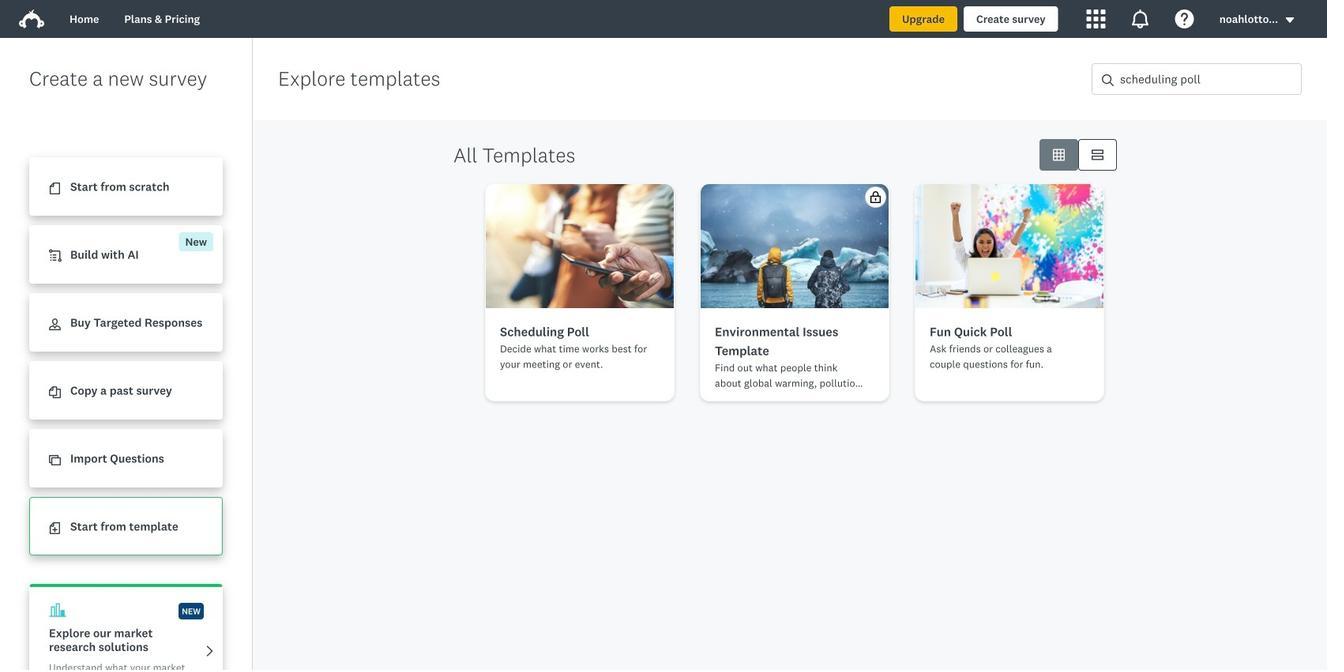 Task type: describe. For each thing, give the bounding box(es) containing it.
1 brand logo image from the top
[[19, 6, 44, 32]]

fun quick poll image
[[916, 184, 1104, 308]]

scheduling poll image
[[486, 184, 674, 308]]

help icon image
[[1176, 9, 1195, 28]]

chevronright image
[[204, 646, 216, 657]]

documentplus image
[[49, 523, 61, 534]]

document image
[[49, 183, 61, 195]]

documentclone image
[[49, 387, 61, 399]]

notification center icon image
[[1132, 9, 1151, 28]]

2 brand logo image from the top
[[19, 9, 44, 28]]



Task type: locate. For each thing, give the bounding box(es) containing it.
Search templates field
[[1114, 64, 1302, 94]]

lock image
[[870, 191, 882, 203]]

environmental issues template image
[[701, 184, 889, 308]]

search image
[[1103, 74, 1114, 86]]

clone image
[[49, 455, 61, 467]]

brand logo image
[[19, 6, 44, 32], [19, 9, 44, 28]]

dropdown arrow icon image
[[1285, 15, 1296, 26], [1287, 17, 1295, 23]]

textboxmultiple image
[[1092, 149, 1104, 161]]

user image
[[49, 319, 61, 331]]

grid image
[[1054, 149, 1065, 161]]

products icon image
[[1087, 9, 1106, 28], [1087, 9, 1106, 28]]



Task type: vqa. For each thing, say whether or not it's contained in the screenshot.
the left StarFilled image
no



